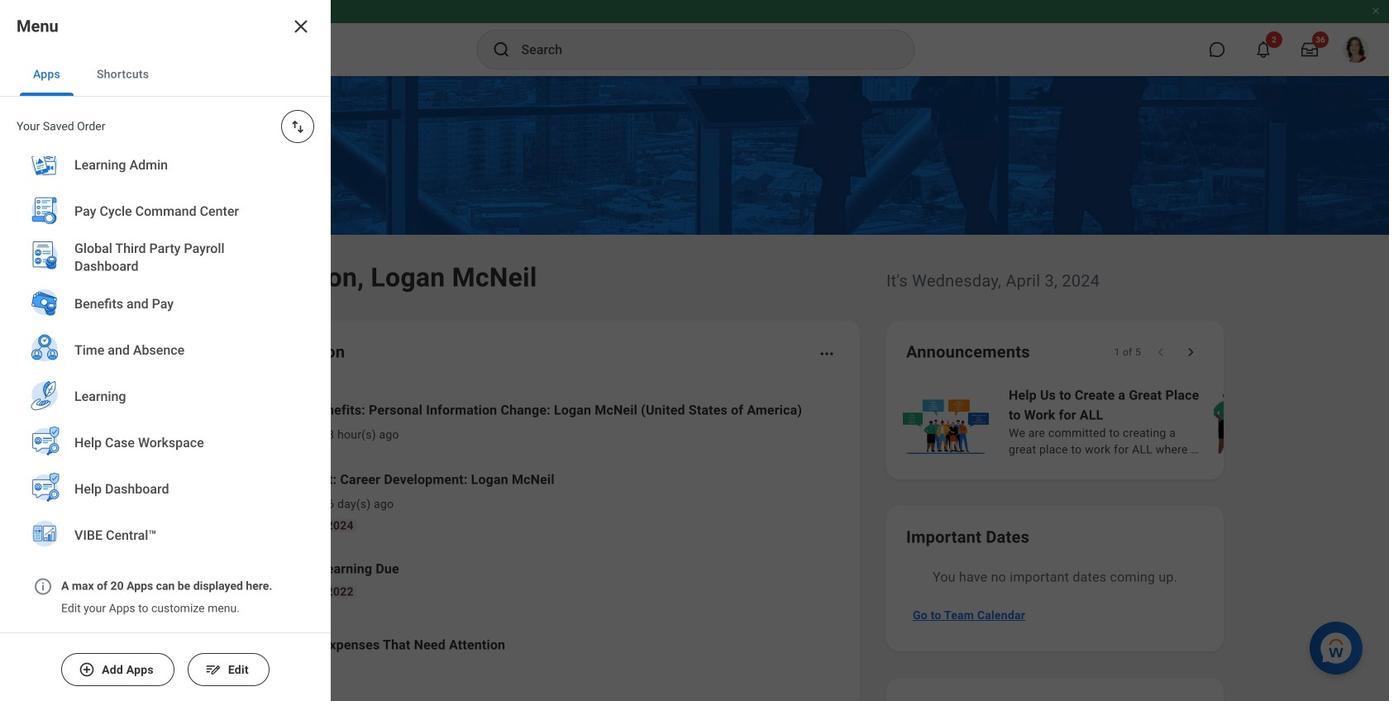 Task type: vqa. For each thing, say whether or not it's contained in the screenshot.
"Export To Excel" icon
no



Task type: locate. For each thing, give the bounding box(es) containing it.
info image
[[33, 577, 53, 597]]

banner
[[0, 0, 1389, 76]]

tab list
[[0, 53, 331, 97]]

main content
[[0, 76, 1389, 701]]

list
[[0, 0, 331, 572], [900, 384, 1389, 460], [185, 387, 840, 678]]

search image
[[492, 40, 511, 60]]

status
[[1114, 346, 1141, 359]]

close environment banner image
[[1371, 6, 1381, 16]]

sort image
[[289, 118, 306, 135]]



Task type: describe. For each thing, give the bounding box(es) containing it.
inbox large image
[[1301, 41, 1318, 58]]

book open image
[[209, 566, 234, 591]]

x image
[[291, 17, 311, 36]]

profile logan mcneil element
[[1333, 31, 1379, 68]]

plus circle image
[[79, 661, 95, 678]]

notifications large image
[[1255, 41, 1272, 58]]

text edit image
[[205, 661, 221, 678]]

chevron left small image
[[1153, 344, 1169, 360]]

chevron right small image
[[1182, 344, 1199, 360]]

dashboard expenses image
[[209, 633, 234, 657]]

global navigation dialog
[[0, 0, 331, 701]]



